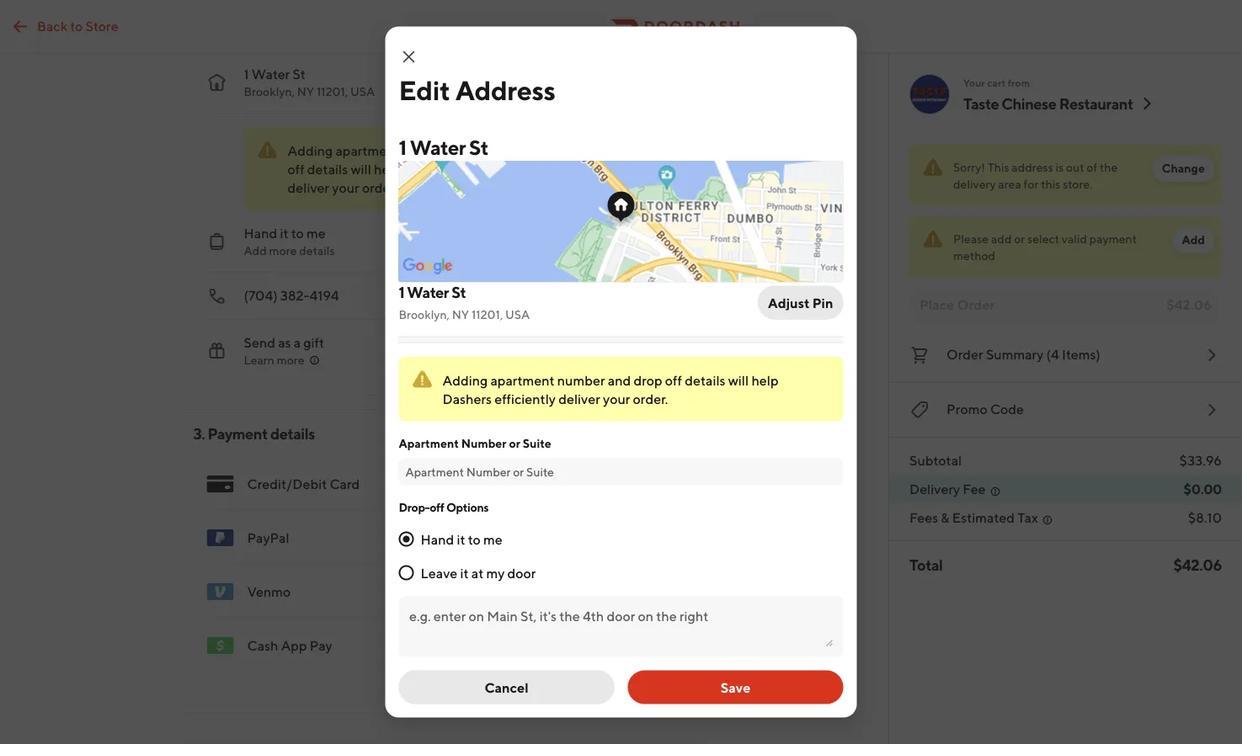 Task type: describe. For each thing, give the bounding box(es) containing it.
delivery
[[910, 481, 960, 497]]

total
[[910, 556, 943, 574]]

send as a gift
[[244, 335, 324, 351]]

will for the topmost 'adding apartment number and drop off details will help dashers efficiently deliver your order.' status
[[351, 161, 371, 177]]

chinese
[[1002, 94, 1057, 112]]

as
[[278, 335, 291, 351]]

place order
[[920, 297, 995, 313]]

address
[[455, 75, 556, 106]]

sorry! this address is out of the delivery area for this store.
[[953, 160, 1118, 191]]

number for the bottommost 'adding apartment number and drop off details will help dashers efficiently deliver your order.' status
[[557, 372, 605, 388]]

$0.00
[[1184, 481, 1222, 497]]

apartment number or suite
[[399, 436, 551, 450]]

0 vertical spatial order.
[[362, 180, 397, 196]]

or for suite
[[509, 436, 520, 450]]

learn more button
[[244, 352, 321, 369]]

$33.96
[[1180, 453, 1222, 469]]

summary
[[986, 347, 1044, 363]]

for
[[1024, 177, 1039, 191]]

1 vertical spatial $42.06
[[1174, 556, 1222, 574]]

address inside sorry! this address is out of the delivery area for this store.
[[1012, 160, 1053, 174]]

and for the topmost 'adding apartment number and drop off details will help dashers efficiently deliver your order.' status
[[453, 143, 476, 159]]

the
[[1100, 160, 1118, 174]]

cash app pay
[[247, 638, 333, 654]]

1 vertical spatial it
[[457, 531, 465, 547]]

promo code
[[947, 401, 1024, 417]]

apartment for the topmost 'adding apartment number and drop off details will help dashers efficiently deliver your order.' status
[[336, 143, 400, 159]]

to for hand it to me
[[468, 531, 481, 547]]

send
[[244, 335, 275, 351]]

1 horizontal spatial deliver
[[559, 391, 600, 407]]

0 vertical spatial order
[[957, 297, 995, 313]]

unavailable
[[376, 16, 439, 29]]

order summary (4 items)
[[947, 347, 1101, 363]]

to inside back to store link
[[70, 18, 83, 34]]

this
[[988, 160, 1010, 174]]

store.
[[1063, 177, 1093, 191]]

4194
[[309, 288, 339, 304]]

help for the topmost 'adding apartment number and drop off details will help dashers efficiently deliver your order.' status
[[374, 161, 401, 177]]

powered by google image
[[403, 258, 453, 275]]

tax
[[1018, 510, 1038, 526]]

hand it to me
[[421, 531, 503, 547]]

door
[[508, 565, 536, 581]]

suite
[[523, 436, 551, 450]]

credit/debit card
[[247, 476, 360, 492]]

more inside learn more button
[[277, 353, 305, 367]]

(704)
[[244, 288, 278, 304]]

learn more
[[244, 353, 305, 367]]

edit for edit address
[[399, 75, 450, 106]]

ny for 1 water st brooklyn, ny 11201, usa
[[452, 307, 469, 321]]

0 horizontal spatial drop
[[479, 143, 508, 159]]

it for door
[[460, 565, 469, 581]]

edit address button
[[536, 137, 625, 164]]

change
[[1162, 161, 1205, 175]]

items)
[[1062, 347, 1101, 363]]

card
[[330, 476, 360, 492]]

address inside button
[[572, 144, 614, 158]]

leave it at my door
[[421, 565, 536, 581]]

promo code button
[[910, 397, 1222, 424]]

your cart from
[[964, 77, 1030, 88]]

venmo
[[247, 584, 291, 600]]

add new payment method image
[[662, 582, 682, 602]]

fees
[[910, 510, 938, 526]]

cash
[[247, 638, 278, 654]]

(704) 382-4194 button
[[193, 273, 682, 320]]

pin
[[813, 295, 833, 311]]

water for 1 water st brooklyn,  ny 11201,  usa
[[252, 66, 290, 82]]

efficiently for the bottommost 'adding apartment number and drop off details will help dashers efficiently deliver your order.' status
[[495, 391, 556, 407]]

taste chinese restaurant
[[964, 94, 1134, 112]]

paypal
[[247, 530, 289, 546]]

code
[[990, 401, 1024, 417]]

cancel button
[[399, 671, 614, 705]]

hand for hand it to me add more details
[[244, 225, 277, 241]]

your
[[964, 77, 985, 88]]

or for select
[[1014, 232, 1025, 246]]

payment
[[1090, 232, 1137, 246]]

number for the topmost 'adding apartment number and drop off details will help dashers efficiently deliver your order.' status
[[402, 143, 450, 159]]

edit for edit address
[[546, 144, 569, 158]]

3. payment
[[193, 425, 268, 443]]

save
[[721, 680, 751, 696]]

usa for 1 water st brooklyn,  ny 11201,  usa
[[350, 85, 375, 99]]

drop-
[[399, 500, 430, 514]]

1 horizontal spatial off
[[430, 500, 444, 514]]

apartment for the bottommost 'adding apartment number and drop off details will help dashers efficiently deliver your order.' status
[[491, 372, 555, 388]]

Unavailable radio
[[362, 0, 520, 38]]

add
[[991, 232, 1012, 246]]

credit/debit
[[247, 476, 327, 492]]

11201, for 1 water st brooklyn,  ny 11201,  usa
[[317, 85, 348, 99]]

store
[[86, 18, 118, 34]]

back to store
[[37, 18, 118, 34]]

0 vertical spatial dashers
[[404, 161, 453, 177]]

drop-off options
[[399, 500, 489, 514]]

is
[[1056, 160, 1064, 174]]

show menu image
[[207, 471, 234, 498]]

off for the topmost 'adding apartment number and drop off details will help dashers efficiently deliver your order.' status
[[288, 161, 305, 177]]

adding apartment number and drop off details will help dashers efficiently deliver your order. for the topmost 'adding apartment number and drop off details will help dashers efficiently deliver your order.' status
[[288, 143, 517, 196]]

efficiently for the topmost 'adding apartment number and drop off details will help dashers efficiently deliver your order.' status
[[456, 161, 517, 177]]

promo
[[947, 401, 988, 417]]

me for hand it to me
[[483, 531, 503, 547]]

restaurant
[[1059, 94, 1134, 112]]

cash app pay button
[[193, 619, 695, 673]]

Leave it at my door radio
[[399, 566, 414, 581]]

adjust pin
[[768, 295, 833, 311]]

&
[[941, 510, 950, 526]]

app
[[281, 638, 307, 654]]

add button
[[1172, 227, 1215, 254]]

hand it to me add more details
[[244, 225, 335, 258]]

will for the bottommost 'adding apartment number and drop off details will help dashers efficiently deliver your order.' status
[[728, 372, 749, 388]]

taste chinese restaurant link
[[964, 93, 1157, 114]]

11201, for 1 water st brooklyn, ny 11201, usa
[[472, 307, 503, 321]]

change button
[[1152, 155, 1215, 182]]

1 vertical spatial adding
[[443, 372, 488, 388]]

0 vertical spatial adding apartment number and drop off details will help dashers efficiently deliver your order. status
[[244, 127, 631, 211]]

brooklyn, for 1 water st brooklyn, ny 11201, usa
[[399, 307, 450, 321]]

back
[[37, 18, 68, 34]]

brooklyn, for 1 water st brooklyn,  ny 11201,  usa
[[244, 85, 295, 99]]

and for the bottommost 'adding apartment number and drop off details will help dashers efficiently deliver your order.' status
[[608, 372, 631, 388]]



Task type: locate. For each thing, give the bounding box(es) containing it.
order summary (4 items) button
[[910, 342, 1222, 369]]

or right add
[[1014, 232, 1025, 246]]

1 vertical spatial adding apartment number and drop off details will help dashers efficiently deliver your order. status
[[399, 357, 844, 422]]

0 vertical spatial 11201,
[[317, 85, 348, 99]]

2 status from the top
[[910, 216, 1222, 278]]

0 horizontal spatial st
[[293, 66, 306, 82]]

edit address
[[546, 144, 614, 158]]

st for 1 water st brooklyn,  ny 11201,  usa
[[293, 66, 306, 82]]

0 vertical spatial efficiently
[[456, 161, 517, 177]]

1 vertical spatial usa
[[505, 307, 530, 321]]

off for the bottommost 'adding apartment number and drop off details will help dashers efficiently deliver your order.' status
[[665, 372, 682, 388]]

it
[[280, 225, 288, 241], [457, 531, 465, 547], [460, 565, 469, 581]]

1 for 1 water st brooklyn,  ny 11201,  usa
[[244, 66, 249, 82]]

more inside hand it to me add more details
[[269, 244, 297, 258]]

method
[[953, 249, 996, 263]]

0 horizontal spatial adding
[[288, 143, 333, 159]]

1 horizontal spatial help
[[752, 372, 779, 388]]

1 inside 1 water st brooklyn,  ny 11201,  usa
[[244, 66, 249, 82]]

hand
[[244, 225, 277, 241], [421, 531, 454, 547]]

me up my
[[483, 531, 503, 547]]

0 vertical spatial or
[[1014, 232, 1025, 246]]

water inside 1 water st brooklyn,  ny 11201,  usa
[[252, 66, 290, 82]]

1 vertical spatial deliver
[[559, 391, 600, 407]]

hand up (704)
[[244, 225, 277, 241]]

estimated
[[952, 510, 1015, 526]]

1
[[244, 66, 249, 82], [399, 136, 406, 160], [399, 283, 404, 302]]

1 horizontal spatial ny
[[452, 307, 469, 321]]

apartment
[[336, 143, 400, 159], [491, 372, 555, 388]]

st for 1 water st brooklyn, ny 11201, usa
[[452, 283, 466, 302]]

0 vertical spatial deliver
[[288, 180, 329, 196]]

1 vertical spatial efficiently
[[495, 391, 556, 407]]

leave
[[421, 565, 458, 581]]

2 horizontal spatial st
[[469, 136, 488, 160]]

1 horizontal spatial drop
[[634, 372, 663, 388]]

0 horizontal spatial your
[[332, 180, 359, 196]]

e.g. enter on Main St, it's the 4th door on the right

Do not add order changes or requests here. text field
[[409, 607, 833, 647]]

adjust
[[768, 295, 810, 311]]

off
[[288, 161, 305, 177], [665, 372, 682, 388], [430, 500, 444, 514]]

0 vertical spatial to
[[70, 18, 83, 34]]

help down adjust at the top
[[752, 372, 779, 388]]

0 horizontal spatial address
[[572, 144, 614, 158]]

1 vertical spatial water
[[410, 136, 466, 160]]

status containing sorry! this address is out of the delivery area for this store.
[[910, 145, 1222, 206]]

2 horizontal spatial to
[[468, 531, 481, 547]]

more up '(704) 382-4194'
[[269, 244, 297, 258]]

status
[[910, 145, 1222, 206], [910, 216, 1222, 278]]

brooklyn, inside 1 water st brooklyn,  ny 11201,  usa
[[244, 85, 295, 99]]

dashers down 1 water st
[[404, 161, 453, 177]]

(4
[[1047, 347, 1059, 363]]

your
[[332, 180, 359, 196], [603, 391, 630, 407]]

0 vertical spatial brooklyn,
[[244, 85, 295, 99]]

2 vertical spatial 1
[[399, 283, 404, 302]]

edit
[[399, 75, 450, 106], [546, 144, 569, 158]]

382-
[[280, 288, 309, 304]]

1 horizontal spatial order.
[[633, 391, 668, 407]]

add up (704)
[[244, 244, 267, 258]]

1 horizontal spatial hand
[[421, 531, 454, 547]]

usa inside 1 water st brooklyn, ny 11201, usa
[[505, 307, 530, 321]]

0 vertical spatial off
[[288, 161, 305, 177]]

at
[[471, 565, 484, 581]]

1 vertical spatial more
[[277, 353, 305, 367]]

add new payment method image
[[662, 474, 682, 494]]

add
[[1182, 233, 1205, 247], [244, 244, 267, 258]]

1 vertical spatial 11201,
[[472, 307, 503, 321]]

to for hand it to me add more details
[[291, 225, 304, 241]]

this
[[1041, 177, 1061, 191]]

0 horizontal spatial edit
[[399, 75, 450, 106]]

1 vertical spatial dashers
[[443, 391, 492, 407]]

hand right hand it to me option
[[421, 531, 454, 547]]

more down as
[[277, 353, 305, 367]]

brooklyn, inside 1 water st brooklyn, ny 11201, usa
[[399, 307, 450, 321]]

1 vertical spatial drop
[[634, 372, 663, 388]]

cart
[[987, 77, 1006, 88]]

order left the summary
[[947, 347, 984, 363]]

st inside 1 water st brooklyn, ny 11201, usa
[[452, 283, 466, 302]]

sorry!
[[953, 160, 985, 174]]

ny for 1 water st brooklyn,  ny 11201,  usa
[[297, 85, 314, 99]]

it for add
[[280, 225, 288, 241]]

0 horizontal spatial hand
[[244, 225, 277, 241]]

$8.10
[[1188, 510, 1222, 526]]

1 vertical spatial to
[[291, 225, 304, 241]]

st inside 1 water st brooklyn,  ny 11201,  usa
[[293, 66, 306, 82]]

1 horizontal spatial st
[[452, 283, 466, 302]]

order right place
[[957, 297, 995, 313]]

0 vertical spatial st
[[293, 66, 306, 82]]

1 horizontal spatial 11201,
[[472, 307, 503, 321]]

0 horizontal spatial ny
[[297, 85, 314, 99]]

1 for 1 water st
[[399, 136, 406, 160]]

options
[[446, 500, 489, 514]]

edit inside button
[[546, 144, 569, 158]]

0 vertical spatial me
[[307, 225, 326, 241]]

11201, inside 1 water st brooklyn,  ny 11201,  usa
[[317, 85, 348, 99]]

or
[[1014, 232, 1025, 246], [509, 436, 520, 450]]

help
[[374, 161, 401, 177], [752, 372, 779, 388]]

close edit address image
[[399, 47, 419, 67]]

1 vertical spatial ny
[[452, 307, 469, 321]]

0 horizontal spatial deliver
[[288, 180, 329, 196]]

adding down 1 water st brooklyn,  ny 11201,  usa
[[288, 143, 333, 159]]

1 vertical spatial help
[[752, 372, 779, 388]]

it inside hand it to me add more details
[[280, 225, 288, 241]]

1 horizontal spatial me
[[483, 531, 503, 547]]

usa for 1 water st brooklyn, ny 11201, usa
[[505, 307, 530, 321]]

it up '(704) 382-4194'
[[280, 225, 288, 241]]

efficiently up suite
[[495, 391, 556, 407]]

0 horizontal spatial and
[[453, 143, 476, 159]]

1 vertical spatial order.
[[633, 391, 668, 407]]

2 vertical spatial it
[[460, 565, 469, 581]]

me inside hand it to me add more details
[[307, 225, 326, 241]]

1 horizontal spatial number
[[557, 372, 605, 388]]

0 horizontal spatial number
[[402, 143, 450, 159]]

address
[[572, 144, 614, 158], [1012, 160, 1053, 174]]

1 horizontal spatial edit
[[546, 144, 569, 158]]

1 horizontal spatial your
[[603, 391, 630, 407]]

Apartment Number or Suite text field
[[406, 464, 837, 481]]

my
[[486, 565, 505, 581]]

Hand it to me radio
[[399, 532, 414, 547]]

0 vertical spatial will
[[351, 161, 371, 177]]

1 vertical spatial address
[[1012, 160, 1053, 174]]

edit down close edit address icon
[[399, 75, 450, 106]]

out
[[1066, 160, 1084, 174]]

0 vertical spatial it
[[280, 225, 288, 241]]

to inside hand it to me add more details
[[291, 225, 304, 241]]

1 water st
[[399, 136, 488, 160]]

st for 1 water st
[[469, 136, 488, 160]]

me for hand it to me add more details
[[307, 225, 326, 241]]

dashers up the apartment number or suite
[[443, 391, 492, 407]]

subtotal
[[910, 453, 962, 469]]

0 horizontal spatial usa
[[350, 85, 375, 99]]

ny inside 1 water st brooklyn,  ny 11201,  usa
[[297, 85, 314, 99]]

menu containing credit/debit card
[[193, 457, 695, 673]]

your up apartment number or suite 'text field'
[[603, 391, 630, 407]]

deliver
[[288, 180, 329, 196], [559, 391, 600, 407]]

0 horizontal spatial apartment
[[336, 143, 400, 159]]

help for the bottommost 'adding apartment number and drop off details will help dashers efficiently deliver your order.' status
[[752, 372, 779, 388]]

$42.06 down $8.10
[[1174, 556, 1222, 574]]

1 status from the top
[[910, 145, 1222, 206]]

1 horizontal spatial will
[[728, 372, 749, 388]]

0 horizontal spatial will
[[351, 161, 371, 177]]

efficiently down 1 water st
[[456, 161, 517, 177]]

(704) 382-4194
[[244, 288, 339, 304]]

to right back
[[70, 18, 83, 34]]

status containing please add or select valid payment method
[[910, 216, 1222, 278]]

0 vertical spatial apartment
[[336, 143, 400, 159]]

hand for hand it to me
[[421, 531, 454, 547]]

number
[[461, 436, 507, 450]]

to
[[70, 18, 83, 34], [291, 225, 304, 241], [468, 531, 481, 547]]

me up the 4194
[[307, 225, 326, 241]]

0 horizontal spatial 11201,
[[317, 85, 348, 99]]

adding apartment number and drop off details will help dashers efficiently deliver your order. for the bottommost 'adding apartment number and drop off details will help dashers efficiently deliver your order.' status
[[443, 372, 779, 407]]

please add or select valid payment method
[[953, 232, 1137, 263]]

your for the topmost 'adding apartment number and drop off details will help dashers efficiently deliver your order.' status
[[332, 180, 359, 196]]

save button
[[628, 671, 844, 705]]

1 vertical spatial order
[[947, 347, 984, 363]]

your for the bottommost 'adding apartment number and drop off details will help dashers efficiently deliver your order.' status
[[603, 391, 630, 407]]

water for 1 water st
[[410, 136, 466, 160]]

water
[[252, 66, 290, 82], [410, 136, 466, 160], [407, 283, 449, 302]]

your up hand it to me add more details on the top left of the page
[[332, 180, 359, 196]]

1 horizontal spatial and
[[608, 372, 631, 388]]

help down 1 water st
[[374, 161, 401, 177]]

1 vertical spatial me
[[483, 531, 503, 547]]

1 for 1 water st brooklyn, ny 11201, usa
[[399, 283, 404, 302]]

apartment
[[399, 436, 459, 450]]

0 horizontal spatial or
[[509, 436, 520, 450]]

0 vertical spatial hand
[[244, 225, 277, 241]]

1 water st brooklyn,  ny 11201,  usa
[[244, 66, 375, 99]]

0 vertical spatial number
[[402, 143, 450, 159]]

0 vertical spatial $42.06
[[1167, 297, 1212, 313]]

taste
[[964, 94, 999, 112]]

add inside hand it to me add more details
[[244, 244, 267, 258]]

0 horizontal spatial to
[[70, 18, 83, 34]]

2 vertical spatial st
[[452, 283, 466, 302]]

water inside 1 water st brooklyn, ny 11201, usa
[[407, 283, 449, 302]]

0 vertical spatial water
[[252, 66, 290, 82]]

0 horizontal spatial off
[[288, 161, 305, 177]]

0 vertical spatial adding apartment number and drop off details will help dashers efficiently deliver your order.
[[288, 143, 517, 196]]

0 vertical spatial drop
[[479, 143, 508, 159]]

map region
[[225, 159, 872, 374]]

1 vertical spatial 1
[[399, 136, 406, 160]]

2 vertical spatial water
[[407, 283, 449, 302]]

place
[[920, 297, 955, 313]]

select
[[1028, 232, 1060, 246]]

0 vertical spatial 1
[[244, 66, 249, 82]]

from
[[1008, 77, 1030, 88]]

it left at
[[460, 565, 469, 581]]

learn
[[244, 353, 274, 367]]

1 vertical spatial number
[[557, 372, 605, 388]]

1 vertical spatial edit
[[546, 144, 569, 158]]

11201, inside 1 water st brooklyn, ny 11201, usa
[[472, 307, 503, 321]]

1 vertical spatial hand
[[421, 531, 454, 547]]

edit down address
[[546, 144, 569, 158]]

or left suite
[[509, 436, 520, 450]]

0 vertical spatial usa
[[350, 85, 375, 99]]

0 horizontal spatial brooklyn,
[[244, 85, 295, 99]]

0 vertical spatial adding
[[288, 143, 333, 159]]

ny inside 1 water st brooklyn, ny 11201, usa
[[452, 307, 469, 321]]

fee
[[963, 481, 986, 497]]

1 water st brooklyn, ny 11201, usa
[[399, 283, 530, 321]]

water for 1 water st brooklyn, ny 11201, usa
[[407, 283, 449, 302]]

1 inside 1 water st brooklyn, ny 11201, usa
[[399, 283, 404, 302]]

0 vertical spatial help
[[374, 161, 401, 177]]

$42.06
[[1167, 297, 1212, 313], [1174, 556, 1222, 574]]

0 vertical spatial status
[[910, 145, 1222, 206]]

back to store link
[[0, 10, 129, 43]]

will
[[351, 161, 371, 177], [728, 372, 749, 388]]

1 horizontal spatial apartment
[[491, 372, 555, 388]]

1 vertical spatial status
[[910, 216, 1222, 278]]

0 horizontal spatial add
[[244, 244, 267, 258]]

it down options
[[457, 531, 465, 547]]

1 horizontal spatial brooklyn,
[[399, 307, 450, 321]]

adding apartment number and drop off details will help dashers efficiently deliver your order.
[[288, 143, 517, 196], [443, 372, 779, 407]]

1 vertical spatial adding apartment number and drop off details will help dashers efficiently deliver your order.
[[443, 372, 779, 407]]

0 vertical spatial ny
[[297, 85, 314, 99]]

fees & estimated
[[910, 510, 1015, 526]]

a
[[294, 335, 301, 351]]

edit address
[[399, 75, 556, 106]]

2 horizontal spatial off
[[665, 372, 682, 388]]

cancel
[[485, 680, 529, 696]]

3. payment details
[[193, 425, 315, 443]]

menu
[[193, 457, 695, 673]]

more
[[269, 244, 297, 258], [277, 353, 305, 367]]

st
[[293, 66, 306, 82], [469, 136, 488, 160], [452, 283, 466, 302]]

usa inside 1 water st brooklyn,  ny 11201,  usa
[[350, 85, 375, 99]]

adding apartment number and drop off details will help dashers efficiently deliver your order. status
[[244, 127, 631, 211], [399, 357, 844, 422]]

1 vertical spatial off
[[665, 372, 682, 388]]

pay
[[310, 638, 333, 654]]

to down options
[[468, 531, 481, 547]]

or inside please add or select valid payment method
[[1014, 232, 1025, 246]]

delivery
[[953, 177, 996, 191]]

order inside button
[[947, 347, 984, 363]]

add inside 'button'
[[1182, 233, 1205, 247]]

ny
[[297, 85, 314, 99], [452, 307, 469, 321]]

area
[[998, 177, 1022, 191]]

$42.06 down add 'button'
[[1167, 297, 1212, 313]]

please
[[953, 232, 989, 246]]

0 vertical spatial edit
[[399, 75, 450, 106]]

1 horizontal spatial usa
[[505, 307, 530, 321]]

hand inside hand it to me add more details
[[244, 225, 277, 241]]

1 vertical spatial and
[[608, 372, 631, 388]]

adding
[[288, 143, 333, 159], [443, 372, 488, 388]]

valid
[[1062, 232, 1087, 246]]

details inside hand it to me add more details
[[299, 244, 335, 258]]

adding up the apartment number or suite
[[443, 372, 488, 388]]

to up 382-
[[291, 225, 304, 241]]

0 horizontal spatial me
[[307, 225, 326, 241]]

add down change "button"
[[1182, 233, 1205, 247]]

paypal button
[[193, 511, 695, 565]]



Task type: vqa. For each thing, say whether or not it's contained in the screenshot.
the middle the Quesadilla
no



